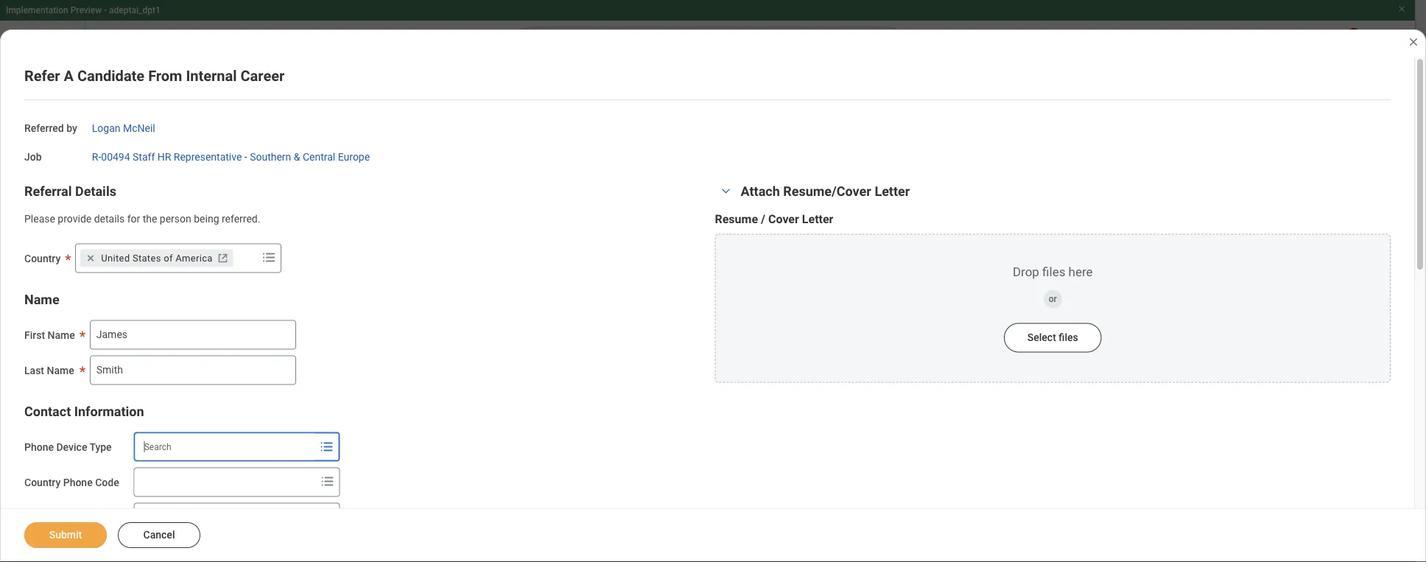 Task type: locate. For each thing, give the bounding box(es) containing it.
prompts image down difference
[[318, 438, 336, 456]]

representative
[[292, 85, 370, 99], [174, 151, 242, 163], [261, 262, 361, 279]]

1 vertical spatial country
[[24, 476, 61, 488]]

of for the responsibilities of the hr representative include guiding employees through the appropriate on and offboarding policies, following up with current employees, assisting the hr manager with administrative tasks, and writing reports. to be successful as an hr representative, you should have excellent interpersonal and teamwork skills. ultimately, a top-notch hr representa tive should have strong written and verbal communication, decision-making, and problem-solving skills.
[[293, 460, 303, 473]]

2 vertical spatial name
[[47, 364, 74, 376]]

top-
[[733, 488, 750, 500]]

representative inside refer a candidate from internal career dialog
[[174, 151, 242, 163]]

before
[[719, 383, 749, 396]]

1 horizontal spatial with
[[433, 474, 452, 486]]

0 vertical spatial job
[[73, 81, 103, 102]]

job inside refer a candidate from internal career dialog
[[24, 151, 42, 163]]

right
[[487, 397, 507, 409]]

the up representative, on the left of page
[[357, 474, 371, 486]]

tive
[[201, 488, 847, 514]]

posting left the date
[[928, 497, 964, 509]]

1 vertical spatial staff hr representative - southern & central europe
[[201, 262, 549, 279]]

see
[[457, 397, 474, 409]]

2 vertical spatial central
[[451, 262, 499, 279]]

-
[[104, 5, 107, 15], [373, 85, 376, 99], [244, 151, 247, 163], [365, 262, 370, 279]]

0 horizontal spatial details
[[75, 183, 116, 199]]

r-
[[92, 151, 101, 163]]

1 vertical spatial southern
[[250, 151, 291, 163]]

0 vertical spatial country
[[24, 252, 61, 264]]

should down be
[[220, 502, 251, 514]]

2 vertical spatial southern
[[374, 262, 434, 279]]

job left requisition
[[928, 321, 946, 333]]

and down representative, on the left of page
[[344, 502, 361, 514]]

1 vertical spatial employees,
[[258, 474, 310, 486]]

on
[[641, 460, 652, 473]]

success
[[389, 423, 427, 435]]

the inside we value our talented employees, and whenever possible strive to help one of our associates grow professionally before recruiting new talent to our open positions. if you think the open position you see is right for you, we encourage you to apply!
[[357, 397, 371, 409]]

1 vertical spatial skills.
[[646, 502, 672, 514]]

2 horizontal spatial of
[[545, 383, 555, 396]]

staff hr representative - southern & central europe group
[[201, 259, 850, 515]]

0 vertical spatial details
[[172, 81, 227, 102]]

one
[[525, 383, 543, 396]]

prompts image right ext link image
[[260, 248, 278, 266]]

0 horizontal spatial open
[[231, 397, 254, 409]]

1 vertical spatial letter
[[802, 212, 834, 226]]

encourage
[[562, 397, 611, 409]]

0 vertical spatial letter
[[875, 183, 910, 199]]

our down value
[[213, 397, 228, 409]]

united states of america
[[101, 253, 213, 264]]

1 vertical spatial representative
[[174, 151, 242, 163]]

the up 'writing'
[[569, 460, 583, 473]]

0 vertical spatial prompts image
[[260, 248, 278, 266]]

employees,
[[303, 383, 354, 396], [258, 474, 310, 486]]

1 vertical spatial of
[[545, 383, 555, 396]]

job
[[73, 81, 103, 102], [24, 151, 42, 163], [928, 321, 946, 333]]

the right all
[[295, 423, 309, 435]]

0 vertical spatial for
[[127, 213, 140, 225]]

0 horizontal spatial prompts image
[[260, 248, 278, 266]]

people
[[220, 423, 251, 435]]

of right the 'states'
[[164, 253, 173, 264]]

posting up 'mcneil'
[[107, 81, 168, 102]]

representative
[[339, 460, 404, 473]]

1 horizontal spatial job
[[73, 81, 103, 102]]

job for job requisition id
[[928, 321, 946, 333]]

1 vertical spatial posting
[[928, 497, 964, 509]]

current
[[223, 474, 256, 486]]

up
[[815, 460, 827, 473]]

with down the
[[201, 474, 221, 486]]

1 open from the left
[[231, 397, 254, 409]]

employees, inside we value our talented employees, and whenever possible strive to help one of our associates grow professionally before recruiting new talent to our open positions. if you think the open position you see is right for you, we encourage you to apply!
[[303, 383, 354, 396]]

job requisition id
[[928, 321, 1012, 333]]

cover
[[768, 212, 799, 226]]

united states of america, press delete to clear value, ctrl + enter opens in new window. option
[[80, 249, 233, 267]]

1 vertical spatial grow
[[627, 383, 650, 396]]

grow left your on the left bottom of page
[[250, 358, 273, 370]]

and down 'writing'
[[578, 488, 595, 500]]

responsibilities
[[221, 460, 291, 473]]

contact
[[24, 404, 71, 419]]

of up we
[[545, 383, 555, 396]]

0 vertical spatial skills.
[[646, 488, 672, 500]]

1 horizontal spatial staff
[[201, 262, 234, 279]]

the
[[143, 213, 157, 225], [357, 397, 371, 409], [295, 423, 309, 435], [305, 460, 320, 473], [569, 460, 583, 473], [357, 474, 371, 486]]

country phone code
[[24, 476, 119, 488]]

1 horizontal spatial &
[[429, 85, 436, 99]]

to up right
[[492, 383, 501, 396]]

0 vertical spatial should
[[414, 488, 445, 500]]

2 vertical spatial of
[[293, 460, 303, 473]]

1 vertical spatial europe
[[338, 151, 370, 163]]

talented
[[263, 383, 300, 396]]

think
[[332, 397, 354, 409]]

your
[[275, 358, 296, 370]]

offboarding
[[675, 460, 728, 473]]

have down successful at the left of the page
[[254, 502, 275, 514]]

policies,
[[731, 460, 768, 473]]

open down whenever
[[374, 397, 397, 409]]

1 horizontal spatial should
[[414, 488, 445, 500]]

select
[[1028, 332, 1056, 344]]

2 vertical spatial representative
[[261, 262, 361, 279]]

- inside banner
[[104, 5, 107, 15]]

Country Phone Code field
[[135, 469, 316, 495]]

1 horizontal spatial letter
[[875, 183, 910, 199]]

hr right notch at the bottom of the page
[[779, 488, 793, 500]]

united states of america element
[[101, 251, 213, 265]]

1 horizontal spatial details
[[172, 81, 227, 102]]

name right the first at the left bottom of page
[[48, 329, 75, 341]]

phone left the code
[[63, 476, 93, 488]]

posting
[[107, 81, 168, 102], [928, 497, 964, 509]]

to down we
[[201, 397, 211, 409]]

please provide details for the person being referred.
[[24, 213, 260, 225]]

attach resume/cover letter button
[[741, 183, 910, 199]]

referred
[[24, 122, 64, 134]]

representa
[[795, 488, 847, 500]]

requisition
[[948, 321, 1000, 333]]

the
[[201, 460, 219, 473]]

of up an
[[293, 460, 303, 473]]

apply!
[[644, 397, 671, 409]]

job inside group
[[928, 321, 946, 333]]

employees, up 'as'
[[258, 474, 310, 486]]

the up assisting
[[305, 460, 320, 473]]

and left whenever
[[357, 383, 374, 396]]

through
[[530, 460, 566, 473]]

0 vertical spatial employees,
[[303, 383, 354, 396]]

open down value
[[231, 397, 254, 409]]

internal
[[186, 67, 237, 84]]

2 horizontal spatial job
[[928, 321, 946, 333]]

2 country from the top
[[24, 476, 61, 488]]

staff down being
[[201, 262, 234, 279]]

letter down attach resume/cover letter
[[802, 212, 834, 226]]

prompts image
[[260, 248, 278, 266], [318, 438, 336, 456]]

staff right '00494'
[[133, 151, 155, 163]]

teamwork
[[597, 488, 643, 500]]

hr
[[273, 85, 289, 99], [157, 151, 171, 163], [238, 262, 257, 279], [322, 460, 336, 473], [374, 474, 387, 486], [309, 488, 323, 500], [779, 488, 793, 500]]

0 vertical spatial representative
[[292, 85, 370, 99]]

of inside option
[[164, 253, 173, 264]]

1 vertical spatial prompts image
[[318, 438, 336, 456]]

in
[[361, 423, 369, 435]]

2 vertical spatial staff
[[201, 262, 234, 279]]

&
[[429, 85, 436, 99], [294, 151, 300, 163], [438, 262, 448, 279]]

ultimately,
[[674, 488, 722, 500]]

select files
[[1028, 332, 1078, 344]]

by
[[66, 122, 77, 134]]

0 horizontal spatial phone
[[24, 441, 54, 453]]

staff down 'career'
[[245, 85, 270, 99]]

for down 'help'
[[510, 397, 523, 409]]

0 horizontal spatial job
[[24, 151, 42, 163]]

0 horizontal spatial letter
[[802, 212, 834, 226]]

referred by
[[24, 122, 77, 134]]

southern inside group
[[374, 262, 434, 279]]

implementation preview -   adeptai_dpt1 banner
[[0, 0, 1415, 68]]

phone left device
[[24, 441, 54, 453]]

contact information group
[[24, 402, 700, 562]]

you down associates
[[613, 397, 629, 409]]

the right think
[[357, 397, 371, 409]]

0 horizontal spatial of
[[164, 253, 173, 264]]

prompts image inside contact information group
[[318, 438, 336, 456]]

for right "details"
[[127, 213, 140, 225]]

central inside refer a candidate from internal career dialog
[[303, 151, 335, 163]]

and right on
[[655, 460, 672, 473]]

we
[[546, 397, 560, 409]]

grow up 'apply!'
[[627, 383, 650, 396]]

details up "details"
[[75, 183, 116, 199]]

skills. down on
[[646, 488, 672, 500]]

0 horizontal spatial posting
[[107, 81, 168, 102]]

0 horizontal spatial have
[[254, 502, 275, 514]]

hr inside refer a candidate from internal career dialog
[[157, 151, 171, 163]]

view job posting details
[[29, 81, 227, 102]]

country down "please"
[[24, 252, 61, 264]]

1 vertical spatial details
[[75, 183, 116, 199]]

staff
[[245, 85, 270, 99], [133, 151, 155, 163], [201, 262, 234, 279]]

2 horizontal spatial &
[[438, 262, 448, 279]]

hr up assisting
[[322, 460, 336, 473]]

attach resume/cover letter group
[[715, 182, 1391, 383]]

excited to grow your career?
[[201, 358, 333, 370]]

job right view
[[73, 81, 103, 102]]

of inside we value our talented employees, and whenever possible strive to help one of our associates grow professionally before recruiting new talent to our open positions. if you think the open position you see is right for you, we encourage you to apply!
[[545, 383, 555, 396]]

name group
[[24, 290, 700, 385]]

employees, up think
[[303, 383, 354, 396]]

cancel
[[143, 529, 175, 541]]

implementation preview -   adeptai_dpt1
[[6, 5, 160, 15]]

skills. right solving at bottom left
[[646, 502, 672, 514]]

0 horizontal spatial staff
[[133, 151, 155, 163]]

job down the referred
[[24, 151, 42, 163]]

attach resume/cover letter
[[741, 183, 910, 199]]

1 horizontal spatial grow
[[627, 383, 650, 396]]

1 vertical spatial job
[[24, 151, 42, 163]]

posting inside job details group
[[928, 497, 964, 509]]

1 horizontal spatial for
[[510, 397, 523, 409]]

refer a candidate from internal career dialog
[[0, 29, 1426, 562]]

0 horizontal spatial should
[[220, 502, 251, 514]]

1 vertical spatial name
[[48, 329, 75, 341]]

r-00494 staff hr representative - southern & central europe link
[[92, 148, 370, 163]]

or
[[1049, 294, 1057, 304]]

have
[[447, 488, 469, 500], [254, 502, 275, 514]]

with down guiding
[[433, 474, 452, 486]]

0 horizontal spatial for
[[127, 213, 140, 225]]

please
[[24, 213, 55, 225]]

referral
[[24, 183, 72, 199]]

1 horizontal spatial posting
[[928, 497, 964, 509]]

1 vertical spatial have
[[254, 502, 275, 514]]

2 horizontal spatial staff
[[245, 85, 270, 99]]

1 vertical spatial &
[[294, 151, 300, 163]]

id
[[1003, 321, 1012, 333]]

country inside contact information group
[[24, 476, 61, 488]]

country for country
[[24, 252, 61, 264]]

2 vertical spatial job
[[928, 321, 946, 333]]

states
[[133, 253, 161, 264]]

southern
[[379, 85, 426, 99], [250, 151, 291, 163], [374, 262, 434, 279]]

0 vertical spatial &
[[429, 85, 436, 99]]

1 horizontal spatial prompts image
[[318, 438, 336, 456]]

1 horizontal spatial have
[[447, 488, 469, 500]]

letter inside region
[[802, 212, 834, 226]]

attach
[[741, 183, 780, 199]]

1 horizontal spatial phone
[[63, 476, 93, 488]]

name right "last"
[[47, 364, 74, 376]]

strong
[[278, 502, 307, 514]]

all
[[282, 423, 292, 435]]

guiding
[[442, 460, 476, 473]]

name for last
[[47, 364, 74, 376]]

country for country phone code
[[24, 476, 61, 488]]

0 vertical spatial staff
[[245, 85, 270, 99]]

employees, inside the responsibilities of the hr representative include guiding employees through the appropriate on and offboarding policies, following up with current employees, assisting the hr manager with administrative tasks, and writing reports. to be successful as an hr representative, you should have excellent interpersonal and teamwork skills. ultimately, a top-notch hr representa tive should have strong written and verbal communication, decision-making, and problem-solving skills.
[[258, 474, 310, 486]]

you down 'manager'
[[395, 488, 411, 500]]

2 vertical spatial &
[[438, 262, 448, 279]]

include
[[406, 460, 439, 473]]

country down phone device type
[[24, 476, 61, 488]]

job for job
[[24, 151, 42, 163]]

1 vertical spatial for
[[510, 397, 523, 409]]

have down guiding
[[447, 488, 469, 500]]

letter right resume/cover
[[875, 183, 910, 199]]

hr right '00494'
[[157, 151, 171, 163]]

the left person
[[143, 213, 157, 225]]

0 horizontal spatial &
[[294, 151, 300, 163]]

1 horizontal spatial of
[[293, 460, 303, 473]]

0 vertical spatial of
[[164, 253, 173, 264]]

1 country from the top
[[24, 252, 61, 264]]

staff hr representative - southern & central europe
[[245, 85, 516, 99], [201, 262, 549, 279]]

our right in
[[371, 423, 386, 435]]

of inside the responsibilities of the hr representative include guiding employees through the appropriate on and offboarding policies, following up with current employees, assisting the hr manager with administrative tasks, and writing reports. to be successful as an hr representative, you should have excellent interpersonal and teamwork skills. ultimately, a top-notch hr representa tive should have strong written and verbal communication, decision-making, and problem-solving skills.
[[293, 460, 303, 473]]

name up the first at the left bottom of page
[[24, 292, 59, 307]]

excited
[[201, 358, 235, 370]]

0 vertical spatial grow
[[250, 358, 273, 370]]

problem-
[[570, 502, 611, 514]]

details left 'career'
[[172, 81, 227, 102]]

our up we
[[557, 383, 572, 396]]

and down through
[[552, 474, 569, 486]]

should up communication,
[[414, 488, 445, 500]]

1 vertical spatial central
[[303, 151, 335, 163]]

0 horizontal spatial with
[[201, 474, 221, 486]]

1 horizontal spatial open
[[374, 397, 397, 409]]

new
[[797, 383, 816, 396]]

staff inside group
[[201, 262, 234, 279]]

strive
[[464, 383, 489, 396]]

1 vertical spatial staff
[[133, 151, 155, 163]]

2 vertical spatial europe
[[503, 262, 549, 279]]



Task type: describe. For each thing, give the bounding box(es) containing it.
close environment banner image
[[1398, 4, 1406, 13]]

0 vertical spatial staff hr representative - southern & central europe
[[245, 85, 516, 99]]

we
[[201, 383, 216, 396]]

manager
[[390, 474, 431, 486]]

adeptai_dpt1
[[109, 5, 160, 15]]

southern inside refer a candidate from internal career dialog
[[250, 151, 291, 163]]

referral details
[[24, 183, 116, 199]]

type
[[89, 441, 112, 453]]

0 horizontal spatial grow
[[250, 358, 273, 370]]

prompts image for country
[[260, 248, 278, 266]]

1 with from the left
[[201, 474, 221, 486]]

view printable version (pdf) image
[[1380, 83, 1398, 100]]

select files button
[[1004, 323, 1102, 353]]

0 vertical spatial posting
[[107, 81, 168, 102]]

0 vertical spatial southern
[[379, 85, 426, 99]]

europe inside refer a candidate from internal career dialog
[[338, 151, 370, 163]]

reports.
[[605, 474, 641, 486]]

last name
[[24, 364, 74, 376]]

resume/cover
[[783, 183, 871, 199]]

2 skills. from the top
[[646, 502, 672, 514]]

0 vertical spatial central
[[439, 85, 477, 99]]

an
[[295, 488, 306, 500]]

files
[[1059, 332, 1078, 344]]

referred.
[[222, 213, 260, 225]]

resume / cover letter
[[715, 212, 834, 226]]

1 skills. from the top
[[646, 488, 672, 500]]

hr right ext link image
[[238, 262, 257, 279]]

name for first
[[48, 329, 75, 341]]

from
[[148, 67, 182, 84]]

- inside group
[[365, 262, 370, 279]]

close refer a candidate from internal career image
[[1408, 36, 1420, 48]]

export to excel image
[[1345, 83, 1362, 100]]

position
[[399, 397, 436, 409]]

a
[[64, 67, 74, 84]]

candidate
[[77, 67, 145, 84]]

our right value
[[245, 383, 260, 396]]

details inside group
[[75, 183, 116, 199]]

value
[[219, 383, 243, 396]]

difference
[[312, 423, 358, 435]]

logan mcneil
[[92, 122, 155, 134]]

verbal
[[364, 502, 392, 514]]

prompts image for phone device type
[[318, 438, 336, 456]]

representative inside group
[[261, 262, 361, 279]]

information
[[74, 404, 144, 419]]

profile logan mcneil element
[[1365, 28, 1406, 60]]

details
[[94, 213, 125, 225]]

view job posting details main content
[[0, 68, 1415, 562]]

0 vertical spatial name
[[24, 292, 59, 307]]

0 vertical spatial phone
[[24, 441, 54, 453]]

communication,
[[394, 502, 468, 514]]

staff hr representative - southern & central europe button
[[201, 262, 549, 279]]

the inside 'referral details' group
[[143, 213, 157, 225]]

hr down representative
[[374, 474, 387, 486]]

hr down 'career'
[[273, 85, 289, 99]]

central inside group
[[451, 262, 499, 279]]

the responsibilities of the hr representative include guiding employees through the appropriate on and offboarding policies, following up with current employees, assisting the hr manager with administrative tasks, and writing reports. to be successful as an hr representative, you should have excellent interpersonal and teamwork skills. ultimately, a top-notch hr representa tive should have strong written and verbal communication, decision-making, and problem-solving skills.
[[201, 460, 847, 514]]

referral details group
[[24, 182, 700, 226]]

associates
[[575, 383, 624, 396]]

& inside r-00494 staff hr representative - southern & central europe link
[[294, 151, 300, 163]]

hr right an
[[309, 488, 323, 500]]

job details group
[[928, 277, 1214, 562]]

resume
[[715, 212, 758, 226]]

2 with from the left
[[433, 474, 452, 486]]

you inside the responsibilities of the hr representative include guiding employees through the appropriate on and offboarding policies, following up with current employees, assisting the hr manager with administrative tasks, and writing reports. to be successful as an hr representative, you should have excellent interpersonal and teamwork skills. ultimately, a top-notch hr representa tive should have strong written and verbal communication, decision-making, and problem-solving skills.
[[395, 488, 411, 500]]

grow inside we value our talented employees, and whenever possible strive to help one of our associates grow professionally before recruiting new talent to our open positions. if you think the open position you see is right for you, we encourage you to apply!
[[627, 383, 650, 396]]

solving
[[611, 502, 643, 514]]

representative,
[[325, 488, 392, 500]]

making,
[[512, 502, 548, 514]]

cancel button
[[118, 522, 200, 548]]

positions.
[[256, 397, 301, 409]]

for inside we value our talented employees, and whenever possible strive to help one of our associates grow professionally before recruiting new talent to our open positions. if you think the open position you see is right for you, we encourage you to apply!
[[510, 397, 523, 409]]

0 vertical spatial have
[[447, 488, 469, 500]]

device
[[56, 441, 87, 453]]

phone device type
[[24, 441, 112, 453]]

of for united states of america
[[164, 253, 173, 264]]

Phone Device Type field
[[135, 433, 317, 460]]

europe inside group
[[503, 262, 549, 279]]

contact information button
[[24, 404, 144, 419]]

2 open from the left
[[374, 397, 397, 409]]

appropriate
[[586, 460, 638, 473]]

employees
[[478, 460, 528, 473]]

referral details button
[[24, 183, 116, 199]]

search image
[[527, 35, 544, 53]]

submit
[[49, 529, 82, 541]]

assisting
[[313, 474, 354, 486]]

following
[[771, 460, 813, 473]]

prompts image
[[319, 472, 336, 490]]

logan mcneil link
[[92, 119, 155, 134]]

ext link image
[[216, 251, 230, 265]]

staff inside refer a candidate from internal career dialog
[[133, 151, 155, 163]]

decision-
[[470, 502, 512, 514]]

logan
[[92, 122, 120, 134]]

career?
[[298, 358, 333, 370]]

you down the possible
[[439, 397, 455, 409]]

professionally
[[652, 383, 717, 396]]

1 vertical spatial should
[[220, 502, 251, 514]]

talent
[[819, 383, 845, 396]]

x small image
[[83, 251, 98, 265]]

refer a candidate from internal career
[[24, 67, 285, 84]]

- inside refer a candidate from internal career dialog
[[244, 151, 247, 163]]

details inside main content
[[172, 81, 227, 102]]

recruiting
[[751, 383, 795, 396]]

First Name text field
[[90, 320, 296, 349]]

career
[[241, 67, 285, 84]]

resume / cover letter region
[[715, 212, 1391, 383]]

0 vertical spatial europe
[[480, 85, 516, 99]]

posting date
[[928, 497, 988, 509]]

person
[[160, 213, 191, 225]]

submit button
[[24, 522, 107, 548]]

provide
[[58, 213, 91, 225]]

implementation
[[6, 5, 68, 15]]

help
[[503, 383, 523, 396]]

& inside staff hr representative - southern & central europe group
[[438, 262, 448, 279]]

a
[[724, 488, 730, 500]]

chevron down image
[[717, 186, 735, 196]]

and inside we value our talented employees, and whenever possible strive to help one of our associates grow professionally before recruiting new talent to our open positions. if you think the open position you see is right for you, we encourage you to apply!
[[357, 383, 374, 396]]

you right "if"
[[313, 397, 329, 409]]

to right the excited
[[238, 358, 247, 370]]

notch
[[750, 488, 776, 500]]

america
[[176, 253, 213, 264]]

we value our talented employees, and whenever possible strive to help one of our associates grow professionally before recruiting new talent to our open positions. if you think the open position you see is right for you, we encourage you to apply!
[[201, 383, 847, 409]]

and down interpersonal
[[550, 502, 567, 514]]

make
[[254, 423, 279, 435]]

/
[[761, 212, 765, 226]]

staff hr representative - southern & central europe inside group
[[201, 262, 549, 279]]

1 vertical spatial phone
[[63, 476, 93, 488]]

view
[[29, 81, 68, 102]]

to left 'apply!'
[[632, 397, 641, 409]]

first
[[24, 329, 45, 341]]

interpersonal
[[515, 488, 575, 500]]

Last Name text field
[[90, 355, 296, 385]]

tasks,
[[523, 474, 549, 486]]

for inside 'referral details' group
[[127, 213, 140, 225]]

whenever
[[377, 383, 420, 396]]

code
[[95, 476, 119, 488]]

successful
[[229, 488, 279, 500]]

location
[[928, 379, 969, 392]]



Task type: vqa. For each thing, say whether or not it's contained in the screenshot.
What's your availability for a gig? *
no



